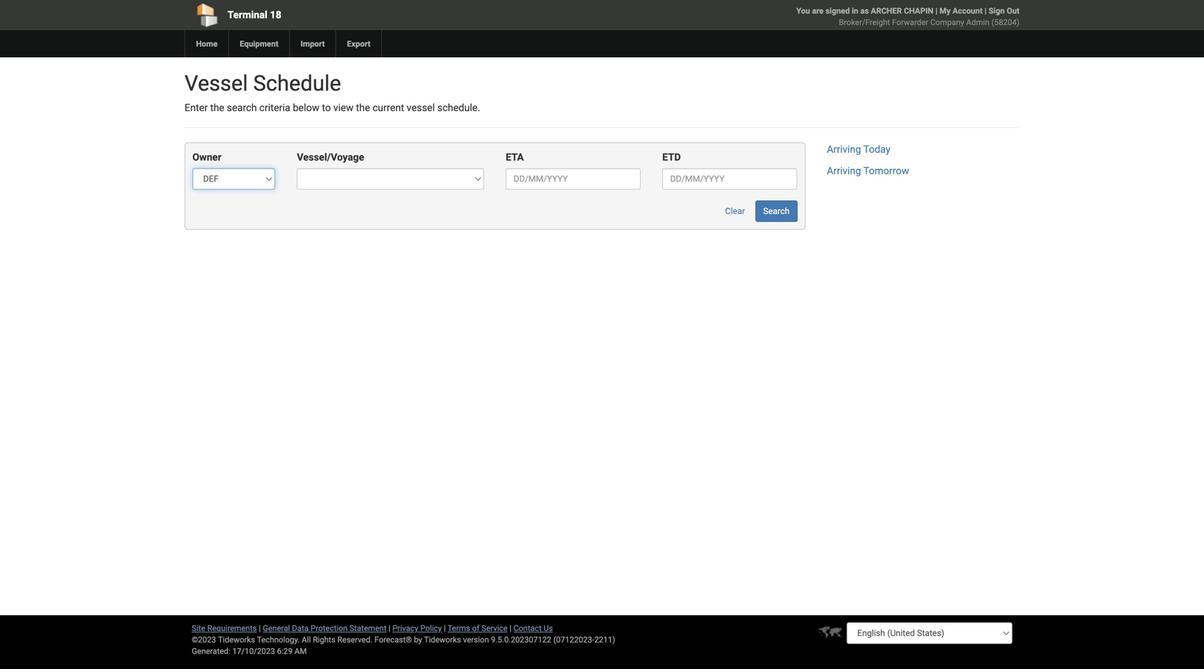Task type: locate. For each thing, give the bounding box(es) containing it.
the right view
[[356, 102, 370, 114]]

©2023 tideworks
[[192, 635, 255, 644]]

terms of service link
[[448, 623, 508, 633]]

forecast®
[[375, 635, 412, 644]]

terms
[[448, 623, 470, 633]]

0 vertical spatial arriving
[[827, 143, 862, 155]]

home
[[196, 39, 218, 48]]

1 vertical spatial arriving
[[827, 165, 862, 177]]

sign
[[989, 6, 1005, 15]]

protection
[[311, 623, 348, 633]]

are
[[812, 6, 824, 15]]

vessel
[[407, 102, 435, 114]]

archer
[[871, 6, 902, 15]]

contact us link
[[514, 623, 553, 633]]

(58204)
[[992, 18, 1020, 27]]

terminal
[[228, 9, 268, 21]]

clear button
[[718, 200, 753, 222]]

privacy
[[393, 623, 419, 633]]

chapin
[[904, 6, 934, 15]]

export
[[347, 39, 371, 48]]

broker/freight
[[839, 18, 891, 27]]

version
[[463, 635, 489, 644]]

by
[[414, 635, 422, 644]]

|
[[936, 6, 938, 15], [985, 6, 987, 15], [259, 623, 261, 633], [389, 623, 391, 633], [444, 623, 446, 633], [510, 623, 512, 633]]

home link
[[185, 30, 228, 57]]

arriving for arriving today
[[827, 143, 862, 155]]

am
[[295, 646, 307, 656]]

clear
[[725, 206, 745, 216]]

owner
[[193, 151, 222, 163]]

schedule
[[253, 71, 341, 96]]

the
[[210, 102, 224, 114], [356, 102, 370, 114]]

| left my at top
[[936, 6, 938, 15]]

arriving tomorrow
[[827, 165, 910, 177]]

arriving for arriving tomorrow
[[827, 165, 862, 177]]

arriving
[[827, 143, 862, 155], [827, 165, 862, 177]]

the right enter
[[210, 102, 224, 114]]

(07122023-
[[554, 635, 595, 644]]

| left sign
[[985, 6, 987, 15]]

| left general
[[259, 623, 261, 633]]

site
[[192, 623, 205, 633]]

1 arriving from the top
[[827, 143, 862, 155]]

equipment
[[240, 39, 278, 48]]

arriving down arriving today
[[827, 165, 862, 177]]

arriving today link
[[827, 143, 891, 155]]

arriving up "arriving tomorrow"
[[827, 143, 862, 155]]

equipment link
[[228, 30, 289, 57]]

import
[[301, 39, 325, 48]]

vessel schedule enter the search criteria below to view the current vessel schedule.
[[185, 71, 480, 114]]

1 horizontal spatial the
[[356, 102, 370, 114]]

2 arriving from the top
[[827, 165, 862, 177]]

| up "forecast®" on the bottom left
[[389, 623, 391, 633]]

account
[[953, 6, 983, 15]]

site requirements | general data protection statement | privacy policy | terms of service | contact us ©2023 tideworks technology. all rights reserved. forecast® by tideworks version 9.5.0.202307122 (07122023-2211) generated: 17/10/2023 6:29 am
[[192, 623, 616, 656]]

forwarder
[[893, 18, 929, 27]]

tideworks
[[424, 635, 461, 644]]

of
[[472, 623, 480, 633]]

vessel
[[185, 71, 248, 96]]

| up tideworks
[[444, 623, 446, 633]]

rights
[[313, 635, 336, 644]]

service
[[482, 623, 508, 633]]

2211)
[[595, 635, 616, 644]]

my
[[940, 6, 951, 15]]

0 horizontal spatial the
[[210, 102, 224, 114]]



Task type: vqa. For each thing, say whether or not it's contained in the screenshot.
Import Link
yes



Task type: describe. For each thing, give the bounding box(es) containing it.
18
[[270, 9, 282, 21]]

2 the from the left
[[356, 102, 370, 114]]

you are signed in as archer chapin | my account | sign out broker/freight forwarder company admin (58204)
[[797, 6, 1020, 27]]

company
[[931, 18, 965, 27]]

privacy policy link
[[393, 623, 442, 633]]

current
[[373, 102, 404, 114]]

vessel/voyage
[[297, 151, 364, 163]]

reserved.
[[338, 635, 373, 644]]

below
[[293, 102, 320, 114]]

schedule.
[[438, 102, 480, 114]]

1 the from the left
[[210, 102, 224, 114]]

9.5.0.202307122
[[491, 635, 552, 644]]

to
[[322, 102, 331, 114]]

you
[[797, 6, 810, 15]]

generated:
[[192, 646, 231, 656]]

terminal 18
[[228, 9, 282, 21]]

admin
[[967, 18, 990, 27]]

etd
[[663, 151, 681, 163]]

in
[[852, 6, 859, 15]]

6:29
[[277, 646, 293, 656]]

| up the 9.5.0.202307122
[[510, 623, 512, 633]]

statement
[[350, 623, 387, 633]]

contact
[[514, 623, 542, 633]]

import link
[[289, 30, 336, 57]]

sign out link
[[989, 6, 1020, 15]]

criteria
[[259, 102, 290, 114]]

requirements
[[207, 623, 257, 633]]

all
[[302, 635, 311, 644]]

as
[[861, 6, 869, 15]]

today
[[864, 143, 891, 155]]

ETD text field
[[663, 168, 798, 190]]

signed
[[826, 6, 850, 15]]

search
[[227, 102, 257, 114]]

export link
[[336, 30, 381, 57]]

data
[[292, 623, 309, 633]]

terminal 18 link
[[185, 0, 520, 30]]

site requirements link
[[192, 623, 257, 633]]

general
[[263, 623, 290, 633]]

policy
[[421, 623, 442, 633]]

view
[[333, 102, 354, 114]]

my account link
[[940, 6, 983, 15]]

ETA text field
[[506, 168, 641, 190]]

tomorrow
[[864, 165, 910, 177]]

general data protection statement link
[[263, 623, 387, 633]]

17/10/2023
[[232, 646, 275, 656]]

arriving today
[[827, 143, 891, 155]]

arriving tomorrow link
[[827, 165, 910, 177]]

enter
[[185, 102, 208, 114]]

us
[[544, 623, 553, 633]]

technology.
[[257, 635, 300, 644]]

eta
[[506, 151, 524, 163]]

out
[[1007, 6, 1020, 15]]

search button
[[756, 200, 798, 222]]

search
[[764, 206, 790, 216]]



